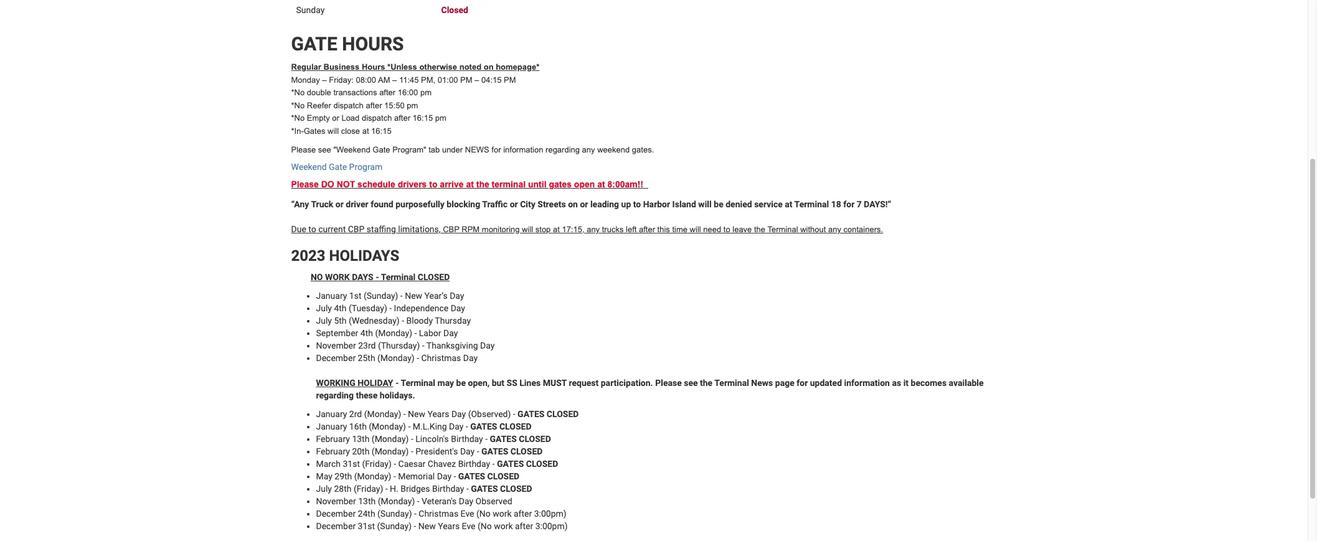 Task type: describe. For each thing, give the bounding box(es) containing it.
1 vertical spatial 16:15
[[371, 126, 392, 136]]

"weekend
[[334, 145, 370, 155]]

28th
[[334, 484, 352, 494]]

day right the president's
[[460, 446, 475, 456]]

3 – from the left
[[475, 75, 479, 84]]

service
[[754, 199, 783, 209]]

0 vertical spatial eve
[[461, 509, 474, 519]]

days
[[352, 272, 374, 282]]

september
[[316, 328, 358, 338]]

h.
[[390, 484, 399, 494]]

2 pm from the left
[[504, 75, 516, 84]]

terminal may
[[401, 378, 454, 388]]

at inside the due to current cbp staffing limitations, cbp rpm monitoring will stop at 17:15, any trucks left after this time will need to leave the terminal without any containers.
[[553, 225, 560, 234]]

found
[[371, 199, 393, 209]]

any left trucks
[[587, 225, 600, 234]]

becomes
[[911, 378, 947, 388]]

cbp inside the due to current cbp staffing limitations, cbp rpm monitoring will stop at 17:15, any trucks left after this time will need to leave the terminal without any containers.
[[443, 225, 460, 234]]

day down chavez
[[437, 471, 452, 481]]

1 february from the top
[[316, 434, 350, 444]]

containers.
[[844, 225, 883, 234]]

(tuesday)
[[349, 303, 387, 313]]

lincoln's
[[416, 434, 449, 444]]

0 vertical spatial 4th
[[334, 303, 347, 313]]

2 july from the top
[[316, 316, 332, 326]]

driver
[[346, 199, 369, 209]]

at inside regular business hours *unless otherwise noted on homepage* monday – friday: 08:00 am – 11:45 pm, 01:00 pm – 04:15 pm *no double transactions after 16:00 pm *no reefer dispatch after 15:50 pm *no empty or load dispatch after 16:15 pm *in-gates will close at 16:15
[[362, 126, 369, 136]]

memorial
[[398, 471, 435, 481]]

23rd
[[358, 341, 376, 351]]

denied
[[726, 199, 752, 209]]

0 vertical spatial 3:00pm)
[[534, 509, 567, 519]]

friday:
[[329, 75, 354, 84]]

0 vertical spatial 13th
[[352, 434, 370, 444]]

1 pm from the left
[[460, 75, 472, 84]]

1 vertical spatial work
[[494, 521, 513, 531]]

gate hours
[[291, 33, 404, 55]]

sunday
[[296, 5, 325, 15]]

11:45
[[399, 75, 419, 84]]

please inside '- terminal may be open, but ss lines must request participation. please see the terminal news page for updated information as it becomes available regarding these holidays.'
[[655, 378, 682, 388]]

am
[[378, 75, 390, 84]]

city
[[520, 199, 536, 209]]

weekend gate program link
[[291, 162, 383, 172]]

these
[[356, 390, 378, 400]]

will right time
[[690, 225, 701, 234]]

july inside "january 2rd (monday) - new years day (observed) - gates closed january 16th (monday) - m.l.king day - gates closed february 13th (monday) - lincoln's birthday - gates closed february 20th (monday) - president's day - gates closed march 31st (friday) - caesar chavez birthday - gates closed may 29th (monday) - memorial day - gates closed july 28th (friday) - h. bridges birthday - gates closed november 13th (monday) - veteran's day observed december 24th (sunday) - christmas eve (no work after 3:00pm) december 31st (sunday) - new years eve (no work after 3:00pm)"
[[316, 484, 332, 494]]

or right 'truck'
[[336, 199, 344, 209]]

3 *no from the top
[[291, 114, 305, 123]]

0 horizontal spatial gate
[[329, 162, 347, 172]]

2023 holidays
[[291, 248, 399, 265]]

day up thanksgiving
[[444, 328, 458, 338]]

or inside regular business hours *unless otherwise noted on homepage* monday – friday: 08:00 am – 11:45 pm, 01:00 pm – 04:15 pm *no double transactions after 16:00 pm *no reefer dispatch after 15:50 pm *no empty or load dispatch after 16:15 pm *in-gates will close at 16:15
[[332, 114, 339, 123]]

day right m.l.king
[[449, 422, 464, 432]]

no work days - terminal closed
[[311, 272, 450, 282]]

1 horizontal spatial pm
[[420, 88, 432, 97]]

2 february from the top
[[316, 446, 350, 456]]

2 vertical spatial pm
[[435, 114, 447, 123]]

0 vertical spatial 16:15
[[413, 114, 433, 123]]

news
[[751, 378, 773, 388]]

(wednesday)
[[349, 316, 400, 326]]

january 1st (sunday) - new year's day july 4th (tuesday) - independence day july 5th (wednesday) - bloody thursday september 4th (monday) - labor day november 23rd (thursday) - thanksgiving day
[[316, 291, 495, 351]]

working
[[316, 378, 356, 388]]

hours
[[362, 62, 385, 72]]

regarding inside '- terminal may be open, but ss lines must request participation. please see the terminal news page for updated information as it becomes available regarding these holidays.'
[[316, 390, 354, 400]]

caesar
[[398, 459, 426, 469]]

1 vertical spatial on
[[568, 199, 578, 209]]

1 *no from the top
[[291, 88, 305, 97]]

holidays.
[[380, 390, 415, 400]]

harbor
[[643, 199, 670, 209]]

close
[[341, 126, 360, 136]]

leave
[[733, 225, 752, 234]]

day down thanksgiving
[[463, 353, 478, 363]]

it
[[904, 378, 909, 388]]

must
[[543, 378, 567, 388]]

veteran's
[[422, 496, 457, 506]]

labor
[[419, 328, 441, 338]]

empty
[[307, 114, 330, 123]]

1 july from the top
[[316, 303, 332, 313]]

0 vertical spatial work
[[493, 509, 512, 519]]

open,
[[468, 378, 490, 388]]

load
[[342, 114, 360, 123]]

1st
[[349, 291, 362, 301]]

bloody
[[406, 316, 433, 326]]

not
[[337, 180, 355, 190]]

any left weekend
[[582, 145, 595, 155]]

to right due
[[309, 224, 316, 234]]

0 vertical spatial (friday)
[[362, 459, 392, 469]]

2 vertical spatial (sunday)
[[377, 521, 412, 531]]

0 vertical spatial dispatch
[[334, 101, 364, 110]]

as
[[892, 378, 901, 388]]

for inside '- terminal may be open, but ss lines must request participation. please see the terminal news page for updated information as it becomes available regarding these holidays.'
[[797, 378, 808, 388]]

the inside the due to current cbp staffing limitations, cbp rpm monitoring will stop at 17:15, any trucks left after this time will need to leave the terminal without any containers.
[[754, 225, 766, 234]]

weekend gate program
[[291, 162, 383, 172]]

purposefully
[[396, 199, 445, 209]]

thursday
[[435, 316, 471, 326]]

1 vertical spatial (sunday)
[[378, 509, 412, 519]]

17:15,
[[562, 225, 585, 234]]

program
[[349, 162, 383, 172]]

please see "weekend gate program" tab under news for information regarding any weekend gates.
[[291, 145, 654, 155]]

news
[[465, 145, 489, 155]]

gates.
[[632, 145, 654, 155]]

need
[[703, 225, 721, 234]]

independence
[[394, 303, 449, 313]]

20th
[[352, 446, 370, 456]]

until
[[528, 180, 547, 190]]

0 horizontal spatial the
[[476, 180, 489, 190]]

1 vertical spatial (friday)
[[354, 484, 383, 494]]

left
[[626, 225, 637, 234]]

bridges
[[401, 484, 430, 494]]

3 january from the top
[[316, 422, 347, 432]]

stop
[[536, 225, 551, 234]]

1 vertical spatial (no
[[478, 521, 492, 531]]

terminal left 18
[[795, 199, 829, 209]]

noted
[[460, 62, 482, 72]]

will left stop
[[522, 225, 533, 234]]

current
[[318, 224, 346, 234]]

18
[[831, 199, 841, 209]]

1 vertical spatial 31st
[[358, 521, 375, 531]]

15:50
[[384, 101, 405, 110]]

new for year's
[[405, 291, 422, 301]]

will right the "island"
[[698, 199, 712, 209]]

but
[[492, 378, 505, 388]]

16th
[[349, 422, 367, 432]]

0 vertical spatial birthday
[[451, 434, 483, 444]]

please for please do not schedule drivers to arrive at the terminal until gates open at 8:00am!!
[[291, 180, 319, 190]]

to right the "up"
[[633, 199, 641, 209]]

0 vertical spatial gate
[[373, 145, 390, 155]]

any right without
[[828, 225, 841, 234]]

weekend
[[597, 145, 630, 155]]

at right open on the left of page
[[597, 180, 605, 190]]

leading
[[590, 199, 619, 209]]

regular
[[291, 62, 321, 72]]

day right veteran's on the left bottom
[[459, 496, 473, 506]]

2023
[[291, 248, 326, 265]]

8:00am!!
[[608, 180, 644, 190]]

1 vertical spatial dispatch
[[362, 114, 392, 123]]

after inside the due to current cbp staffing limitations, cbp rpm monitoring will stop at 17:15, any trucks left after this time will need to leave the terminal without any containers.
[[639, 225, 655, 234]]

0 vertical spatial christmas
[[421, 353, 461, 363]]

reefer
[[307, 101, 331, 110]]

tab
[[429, 145, 440, 155]]

pm,
[[421, 75, 436, 84]]

november inside "january 2rd (monday) - new years day (observed) - gates closed january 16th (monday) - m.l.king day - gates closed february 13th (monday) - lincoln's birthday - gates closed february 20th (monday) - president's day - gates closed march 31st (friday) - caesar chavez birthday - gates closed may 29th (monday) - memorial day - gates closed july 28th (friday) - h. bridges birthday - gates closed november 13th (monday) - veteran's day observed december 24th (sunday) - christmas eve (no work after 3:00pm) december 31st (sunday) - new years eve (no work after 3:00pm)"
[[316, 496, 356, 506]]

participation.
[[601, 378, 653, 388]]



Task type: locate. For each thing, give the bounding box(es) containing it.
0 horizontal spatial regarding
[[316, 390, 354, 400]]

new for years
[[408, 409, 425, 419]]

ss
[[507, 378, 517, 388]]

holiday
[[358, 378, 393, 388]]

0 horizontal spatial be
[[456, 378, 466, 388]]

terminal right days
[[381, 272, 416, 282]]

pm down homepage*
[[504, 75, 516, 84]]

(friday) down 20th
[[362, 459, 392, 469]]

1 vertical spatial december
[[316, 509, 356, 519]]

0 horizontal spatial pm
[[460, 75, 472, 84]]

christmas down thanksgiving
[[421, 353, 461, 363]]

0 vertical spatial *no
[[291, 88, 305, 97]]

0 horizontal spatial information
[[503, 145, 543, 155]]

1 horizontal spatial gate
[[373, 145, 390, 155]]

july left 5th
[[316, 316, 332, 326]]

after
[[379, 88, 396, 97], [366, 101, 382, 110], [394, 114, 410, 123], [639, 225, 655, 234], [514, 509, 532, 519], [515, 521, 533, 531]]

13th up 24th
[[358, 496, 376, 506]]

0 horizontal spatial 16:15
[[371, 126, 392, 136]]

(observed)
[[468, 409, 511, 419]]

july up the september
[[316, 303, 332, 313]]

president's
[[416, 446, 458, 456]]

2 vertical spatial please
[[655, 378, 682, 388]]

2 vertical spatial december
[[316, 521, 356, 531]]

information inside '- terminal may be open, but ss lines must request participation. please see the terminal news page for updated information as it becomes available regarding these holidays.'
[[844, 378, 890, 388]]

16:15
[[413, 114, 433, 123], [371, 126, 392, 136]]

pm down 16:00
[[407, 101, 418, 110]]

1 horizontal spatial regarding
[[546, 145, 580, 155]]

at right arrive
[[466, 180, 474, 190]]

1 vertical spatial pm
[[407, 101, 418, 110]]

on right streets
[[568, 199, 578, 209]]

0 vertical spatial see
[[318, 145, 331, 155]]

request
[[569, 378, 599, 388]]

birthday up the president's
[[451, 434, 483, 444]]

be
[[714, 199, 724, 209], [456, 378, 466, 388]]

double
[[307, 88, 331, 97]]

16:00
[[398, 88, 418, 97]]

on up 04:15
[[484, 62, 494, 72]]

november down 28th
[[316, 496, 356, 506]]

2 horizontal spatial for
[[844, 199, 855, 209]]

1 vertical spatial birthday
[[458, 459, 490, 469]]

pm up tab
[[435, 114, 447, 123]]

1 horizontal spatial cbp
[[443, 225, 460, 234]]

july down the may
[[316, 484, 332, 494]]

please right participation.
[[655, 378, 682, 388]]

dispatch up load
[[334, 101, 364, 110]]

–
[[322, 75, 327, 84], [392, 75, 397, 84], [475, 75, 479, 84]]

gate up program
[[373, 145, 390, 155]]

january down work
[[316, 291, 347, 301]]

0 vertical spatial regarding
[[546, 145, 580, 155]]

please up weekend
[[291, 145, 316, 155]]

terminal down service
[[768, 225, 798, 234]]

monitoring
[[482, 225, 520, 234]]

thanksgiving
[[427, 341, 478, 351]]

2 horizontal spatial –
[[475, 75, 479, 84]]

2 horizontal spatial pm
[[435, 114, 447, 123]]

christmas down veteran's on the left bottom
[[419, 509, 459, 519]]

1 horizontal spatial for
[[797, 378, 808, 388]]

christmas inside "january 2rd (monday) - new years day (observed) - gates closed january 16th (monday) - m.l.king day - gates closed february 13th (monday) - lincoln's birthday - gates closed february 20th (monday) - president's day - gates closed march 31st (friday) - caesar chavez birthday - gates closed may 29th (monday) - memorial day - gates closed july 28th (friday) - h. bridges birthday - gates closed november 13th (monday) - veteran's day observed december 24th (sunday) - christmas eve (no work after 3:00pm) december 31st (sunday) - new years eve (no work after 3:00pm)"
[[419, 509, 459, 519]]

january for january 1st (sunday) - new year's day july 4th (tuesday) - independence day july 5th (wednesday) - bloody thursday september 4th (monday) - labor day november 23rd (thursday) - thanksgiving day
[[316, 291, 347, 301]]

*no up *in-
[[291, 114, 305, 123]]

information up until
[[503, 145, 543, 155]]

gates
[[304, 126, 325, 136]]

do
[[321, 180, 334, 190]]

- inside '- terminal may be open, but ss lines must request participation. please see the terminal news page for updated information as it becomes available regarding these holidays.'
[[396, 378, 399, 388]]

terminal
[[492, 180, 526, 190]]

to left arrive
[[429, 180, 438, 190]]

arrive
[[440, 180, 464, 190]]

see inside '- terminal may be open, but ss lines must request participation. please see the terminal news page for updated information as it becomes available regarding these holidays.'
[[684, 378, 698, 388]]

1 horizontal spatial information
[[844, 378, 890, 388]]

2 november from the top
[[316, 496, 356, 506]]

1 vertical spatial christmas
[[419, 509, 459, 519]]

1 vertical spatial for
[[844, 199, 855, 209]]

days!"
[[864, 199, 892, 209]]

be left denied
[[714, 199, 724, 209]]

0 vertical spatial be
[[714, 199, 724, 209]]

0 vertical spatial information
[[503, 145, 543, 155]]

29th
[[335, 471, 352, 481]]

1 vertical spatial regarding
[[316, 390, 354, 400]]

1 – from the left
[[322, 75, 327, 84]]

will inside regular business hours *unless otherwise noted on homepage* monday – friday: 08:00 am – 11:45 pm, 01:00 pm – 04:15 pm *no double transactions after 16:00 pm *no reefer dispatch after 15:50 pm *no empty or load dispatch after 16:15 pm *in-gates will close at 16:15
[[328, 126, 339, 136]]

page
[[775, 378, 795, 388]]

terminal left news
[[715, 378, 749, 388]]

years up m.l.king
[[428, 409, 449, 419]]

pm down noted
[[460, 75, 472, 84]]

2 *no from the top
[[291, 101, 305, 110]]

will left close
[[328, 126, 339, 136]]

– right am
[[392, 75, 397, 84]]

0 vertical spatial november
[[316, 341, 356, 351]]

1 vertical spatial *no
[[291, 101, 305, 110]]

0 horizontal spatial pm
[[407, 101, 418, 110]]

1 vertical spatial july
[[316, 316, 332, 326]]

*unless
[[388, 62, 417, 72]]

hours
[[342, 33, 404, 55]]

2 december from the top
[[316, 509, 356, 519]]

traffic
[[482, 199, 508, 209]]

regular business hours *unless otherwise noted on homepage* monday – friday: 08:00 am – 11:45 pm, 01:00 pm – 04:15 pm *no double transactions after 16:00 pm *no reefer dispatch after 15:50 pm *no empty or load dispatch after 16:15 pm *in-gates will close at 16:15
[[291, 62, 540, 136]]

regarding up gates on the top left
[[546, 145, 580, 155]]

1 horizontal spatial the
[[700, 378, 713, 388]]

1 vertical spatial information
[[844, 378, 890, 388]]

island
[[672, 199, 696, 209]]

1 horizontal spatial –
[[392, 75, 397, 84]]

updated
[[810, 378, 842, 388]]

day left the (observed)
[[452, 409, 466, 419]]

0 vertical spatial years
[[428, 409, 449, 419]]

closed
[[441, 5, 468, 15]]

open
[[574, 180, 595, 190]]

1 vertical spatial please
[[291, 180, 319, 190]]

(friday) up 24th
[[354, 484, 383, 494]]

gates
[[549, 180, 572, 190]]

regarding down working
[[316, 390, 354, 400]]

on inside regular business hours *unless otherwise noted on homepage* monday – friday: 08:00 am – 11:45 pm, 01:00 pm – 04:15 pm *no double transactions after 16:00 pm *no reefer dispatch after 15:50 pm *no empty or load dispatch after 16:15 pm *in-gates will close at 16:15
[[484, 62, 494, 72]]

work
[[325, 272, 350, 282]]

program"
[[393, 145, 426, 155]]

0 vertical spatial (sunday)
[[364, 291, 398, 301]]

observed
[[476, 496, 512, 506]]

dispatch down 15:50
[[362, 114, 392, 123]]

december 25th (monday) - christmas day
[[316, 353, 478, 363]]

limitations,
[[398, 224, 441, 234]]

terminal inside '- terminal may be open, but ss lines must request participation. please see the terminal news page for updated information as it becomes available regarding these holidays.'
[[715, 378, 749, 388]]

for left the 7
[[844, 199, 855, 209]]

1 vertical spatial 3:00pm)
[[535, 521, 568, 531]]

2 vertical spatial july
[[316, 484, 332, 494]]

the left news
[[700, 378, 713, 388]]

new
[[405, 291, 422, 301], [408, 409, 425, 419], [418, 521, 436, 531]]

(monday)
[[375, 328, 412, 338], [378, 353, 415, 363], [364, 409, 401, 419], [369, 422, 406, 432], [372, 434, 409, 444], [372, 446, 409, 456], [354, 471, 391, 481], [378, 496, 415, 506]]

under
[[442, 145, 463, 155]]

1 november from the top
[[316, 341, 356, 351]]

4th up 23rd at bottom left
[[361, 328, 373, 338]]

pm down pm,
[[420, 88, 432, 97]]

2 vertical spatial the
[[700, 378, 713, 388]]

new inside january 1st (sunday) - new year's day july 4th (tuesday) - independence day july 5th (wednesday) - bloody thursday september 4th (monday) - labor day november 23rd (thursday) - thanksgiving day
[[405, 291, 422, 301]]

or left load
[[332, 114, 339, 123]]

2 – from the left
[[392, 75, 397, 84]]

1 vertical spatial february
[[316, 446, 350, 456]]

1 january from the top
[[316, 291, 347, 301]]

0 horizontal spatial cbp
[[348, 224, 365, 234]]

january
[[316, 291, 347, 301], [316, 409, 347, 419], [316, 422, 347, 432]]

terminal
[[795, 199, 829, 209], [768, 225, 798, 234], [381, 272, 416, 282], [715, 378, 749, 388]]

0 horizontal spatial –
[[322, 75, 327, 84]]

*no left reefer
[[291, 101, 305, 110]]

0 vertical spatial january
[[316, 291, 347, 301]]

for right news
[[492, 145, 501, 155]]

0 horizontal spatial on
[[484, 62, 494, 72]]

holidays
[[329, 248, 399, 265]]

16:15 down 15:50
[[371, 126, 392, 136]]

13th
[[352, 434, 370, 444], [358, 496, 376, 506]]

– down noted
[[475, 75, 479, 84]]

0 vertical spatial december
[[316, 353, 356, 363]]

0 vertical spatial for
[[492, 145, 501, 155]]

*no down monday
[[291, 88, 305, 97]]

please down weekend
[[291, 180, 319, 190]]

or left city at the top of page
[[510, 199, 518, 209]]

1 vertical spatial 4th
[[361, 328, 373, 338]]

1 vertical spatial january
[[316, 409, 347, 419]]

1 horizontal spatial 16:15
[[413, 114, 433, 123]]

1 vertical spatial gate
[[329, 162, 347, 172]]

for right page
[[797, 378, 808, 388]]

january left 16th
[[316, 422, 347, 432]]

0 vertical spatial on
[[484, 62, 494, 72]]

*in-
[[291, 126, 304, 136]]

birthday right chavez
[[458, 459, 490, 469]]

chavez
[[428, 459, 456, 469]]

*no
[[291, 88, 305, 97], [291, 101, 305, 110], [291, 114, 305, 123]]

0 vertical spatial (no
[[476, 509, 491, 519]]

for
[[492, 145, 501, 155], [844, 199, 855, 209], [797, 378, 808, 388]]

cbp left rpm
[[443, 225, 460, 234]]

rpm
[[462, 225, 480, 234]]

2 vertical spatial january
[[316, 422, 347, 432]]

regarding
[[546, 145, 580, 155], [316, 390, 354, 400]]

terminal inside the due to current cbp staffing limitations, cbp rpm monitoring will stop at 17:15, any trucks left after this time will need to leave the terminal without any containers.
[[768, 225, 798, 234]]

july
[[316, 303, 332, 313], [316, 316, 332, 326], [316, 484, 332, 494]]

birthday up veteran's on the left bottom
[[432, 484, 464, 494]]

1 vertical spatial be
[[456, 378, 466, 388]]

pm
[[420, 88, 432, 97], [407, 101, 418, 110], [435, 114, 447, 123]]

the right the leave
[[754, 225, 766, 234]]

information left as
[[844, 378, 890, 388]]

this
[[658, 225, 670, 234]]

3 december from the top
[[316, 521, 356, 531]]

without
[[801, 225, 826, 234]]

1 horizontal spatial see
[[684, 378, 698, 388]]

2 january from the top
[[316, 409, 347, 419]]

1 vertical spatial 13th
[[358, 496, 376, 506]]

be inside '- terminal may be open, but ss lines must request participation. please see the terminal news page for updated information as it becomes available regarding these holidays.'
[[456, 378, 466, 388]]

1 horizontal spatial be
[[714, 199, 724, 209]]

february
[[316, 434, 350, 444], [316, 446, 350, 456]]

christmas
[[421, 353, 461, 363], [419, 509, 459, 519]]

at right close
[[362, 126, 369, 136]]

years down veteran's on the left bottom
[[438, 521, 460, 531]]

- terminal may be open, but ss lines must request participation. please see the terminal news page for updated information as it becomes available regarding these holidays.
[[316, 378, 984, 400]]

dispatch
[[334, 101, 364, 110], [362, 114, 392, 123]]

will
[[328, 126, 339, 136], [698, 199, 712, 209], [522, 225, 533, 234], [690, 225, 701, 234]]

the
[[476, 180, 489, 190], [754, 225, 766, 234], [700, 378, 713, 388]]

0 vertical spatial the
[[476, 180, 489, 190]]

year's
[[425, 291, 448, 301]]

16:15 down 16:00
[[413, 114, 433, 123]]

new down veteran's on the left bottom
[[418, 521, 436, 531]]

2 vertical spatial birthday
[[432, 484, 464, 494]]

1 vertical spatial november
[[316, 496, 356, 506]]

the up traffic
[[476, 180, 489, 190]]

due
[[291, 224, 306, 234]]

– up double on the top
[[322, 75, 327, 84]]

january left 2rd
[[316, 409, 347, 419]]

day
[[450, 291, 464, 301], [451, 303, 465, 313], [444, 328, 458, 338], [480, 341, 495, 351], [463, 353, 478, 363], [452, 409, 466, 419], [449, 422, 464, 432], [460, 446, 475, 456], [437, 471, 452, 481], [459, 496, 473, 506]]

gates
[[518, 409, 545, 419], [470, 422, 497, 432], [490, 434, 517, 444], [482, 446, 508, 456], [497, 459, 524, 469], [458, 471, 485, 481], [471, 484, 498, 494]]

or down open on the left of page
[[580, 199, 588, 209]]

0 vertical spatial pm
[[420, 88, 432, 97]]

1 december from the top
[[316, 353, 356, 363]]

31st up 29th
[[343, 459, 360, 469]]

1 horizontal spatial pm
[[504, 75, 516, 84]]

0 vertical spatial february
[[316, 434, 350, 444]]

2 horizontal spatial the
[[754, 225, 766, 234]]

november down the september
[[316, 341, 356, 351]]

0 vertical spatial 31st
[[343, 459, 360, 469]]

3 july from the top
[[316, 484, 332, 494]]

cbp right current
[[348, 224, 365, 234]]

1 horizontal spatial 4th
[[361, 328, 373, 338]]

at right stop
[[553, 225, 560, 234]]

november
[[316, 341, 356, 351], [316, 496, 356, 506]]

january for january 2rd (monday) - new years day (observed) - gates closed january 16th (monday) - m.l.king day - gates closed february 13th (monday) - lincoln's birthday - gates closed february 20th (monday) - president's day - gates closed march 31st (friday) - caesar chavez birthday - gates closed may 29th (monday) - memorial day - gates closed july 28th (friday) - h. bridges birthday - gates closed november 13th (monday) - veteran's day observed december 24th (sunday) - christmas eve (no work after 3:00pm) december 31st (sunday) - new years eve (no work after 3:00pm)
[[316, 409, 347, 419]]

monday
[[291, 75, 320, 84]]

0 vertical spatial please
[[291, 145, 316, 155]]

2 vertical spatial *no
[[291, 114, 305, 123]]

november inside january 1st (sunday) - new year's day july 4th (tuesday) - independence day july 5th (wednesday) - bloody thursday september 4th (monday) - labor day november 23rd (thursday) - thanksgiving day
[[316, 341, 356, 351]]

day up thursday at the bottom left
[[451, 303, 465, 313]]

day right 'year's'
[[450, 291, 464, 301]]

day right thanksgiving
[[480, 341, 495, 351]]

0 horizontal spatial see
[[318, 145, 331, 155]]

1 vertical spatial see
[[684, 378, 698, 388]]

0 vertical spatial july
[[316, 303, 332, 313]]

lines
[[520, 378, 541, 388]]

to right the need
[[724, 225, 730, 234]]

drivers
[[398, 180, 427, 190]]

up
[[621, 199, 631, 209]]

december
[[316, 353, 356, 363], [316, 509, 356, 519], [316, 521, 356, 531]]

1 vertical spatial eve
[[462, 521, 476, 531]]

0 vertical spatial new
[[405, 291, 422, 301]]

31st down 24th
[[358, 521, 375, 531]]

4th up 5th
[[334, 303, 347, 313]]

2 vertical spatial new
[[418, 521, 436, 531]]

2 vertical spatial for
[[797, 378, 808, 388]]

gate up not at top left
[[329, 162, 347, 172]]

at right service
[[785, 199, 793, 209]]

on
[[484, 62, 494, 72], [568, 199, 578, 209]]

blocking
[[447, 199, 480, 209]]

new up independence
[[405, 291, 422, 301]]

new up m.l.king
[[408, 409, 425, 419]]

the inside '- terminal may be open, but ss lines must request participation. please see the terminal news page for updated information as it becomes available regarding these holidays.'
[[700, 378, 713, 388]]

no
[[311, 272, 323, 282]]

0 horizontal spatial for
[[492, 145, 501, 155]]

be left open,
[[456, 378, 466, 388]]

1 vertical spatial new
[[408, 409, 425, 419]]

13th up 20th
[[352, 434, 370, 444]]

0 horizontal spatial 4th
[[334, 303, 347, 313]]

transactions
[[334, 88, 377, 97]]

please do not schedule drivers to arrive at the terminal until gates open at 8:00am!!
[[291, 180, 648, 190]]

1 horizontal spatial on
[[568, 199, 578, 209]]

please for please see "weekend gate program" tab under news for information regarding any weekend gates.
[[291, 145, 316, 155]]

(sunday) inside january 1st (sunday) - new year's day july 4th (tuesday) - independence day july 5th (wednesday) - bloody thursday september 4th (monday) - labor day november 23rd (thursday) - thanksgiving day
[[364, 291, 398, 301]]

schedule
[[358, 180, 395, 190]]

1 vertical spatial years
[[438, 521, 460, 531]]

may
[[316, 471, 333, 481]]

04:15
[[481, 75, 502, 84]]

(monday) inside january 1st (sunday) - new year's day july 4th (tuesday) - independence day july 5th (wednesday) - bloody thursday september 4th (monday) - labor day november 23rd (thursday) - thanksgiving day
[[375, 328, 412, 338]]

to inside the due to current cbp staffing limitations, cbp rpm monitoring will stop at 17:15, any trucks left after this time will need to leave the terminal without any containers.
[[724, 225, 730, 234]]

january inside january 1st (sunday) - new year's day july 4th (tuesday) - independence day july 5th (wednesday) - bloody thursday september 4th (monday) - labor day november 23rd (thursday) - thanksgiving day
[[316, 291, 347, 301]]



Task type: vqa. For each thing, say whether or not it's contained in the screenshot.
2211)
no



